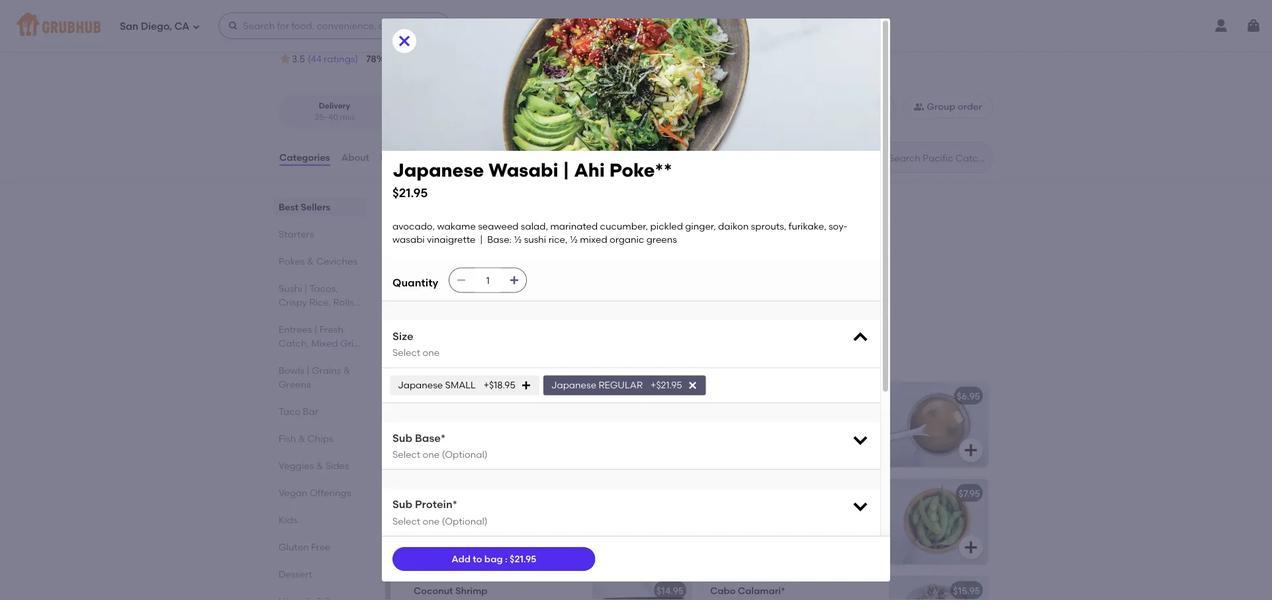 Task type: locate. For each thing, give the bounding box(es) containing it.
0 vertical spatial one
[[423, 347, 440, 359]]

1 horizontal spatial $21.95
[[510, 554, 537, 565]]

0 horizontal spatial soy-
[[523, 296, 542, 307]]

0 horizontal spatial la
[[318, 34, 330, 45]]

0 horizontal spatial ginger,
[[547, 282, 578, 294]]

greens for avocado, wakame seaweed salad, marinated cucumber, pickled ginger, daikon sprouts, furikake, soy-wasabi vinaigrette  |  base: ½ sushi rice, ½ mixed organic greens
[[479, 323, 510, 334]]

sushi inside avocado, wakame seaweed salad, marinated cucumber, pickled ginger, daikon sprouts, furikake, soy-wasabi vinaigrette  |  base: ½ sushi rice, ½ mixed organic greens
[[505, 309, 527, 320]]

& left sides
[[316, 460, 323, 471]]

bowls up entrees
[[288, 311, 314, 322]]

poke** inside japanese wasabi | ahi poke** $21.95
[[610, 159, 673, 181]]

japanese small
[[398, 380, 476, 391]]

sub inside sub protein* select one (optional)
[[393, 498, 413, 511]]

15–25
[[446, 112, 467, 122]]

crispy
[[494, 436, 521, 447]]

starters tab
[[279, 227, 361, 241]]

2 (optional) from the top
[[442, 516, 488, 527]]

0 vertical spatial base:
[[487, 234, 512, 245]]

1 vertical spatial sprouts,
[[445, 296, 481, 307]]

wasabi inside avocado, wakame seaweed salad, marinated cucumber, pickled ginger, daikon sprouts, furikake, soy-wasabi vinaigrette  |  base: ½ sushi rice, ½ mixed organic greens
[[542, 296, 574, 307]]

tab
[[279, 595, 361, 600]]

daikon inside avocado, wakame seaweed salad, marinated cucumber, pickled ginger, daikon sprouts, furikake, soy- wasabi vinaigrette  |  base: ½ sushi rice, ½ mixed organic greens
[[718, 221, 749, 232]]

marinated
[[550, 221, 598, 232], [412, 282, 460, 294]]

vinaigrette inside avocado, wakame seaweed salad, marinated cucumber, pickled ginger, daikon sprouts, furikake, soy- wasabi vinaigrette  |  base: ½ sushi rice, ½ mixed organic greens
[[427, 234, 476, 245]]

1 vertical spatial wasabi
[[460, 250, 495, 261]]

organic for avocado, wakame seaweed salad, marinated cucumber, pickled ginger, daikon sprouts, furikake, soy-wasabi vinaigrette  |  base: ½ sushi rice, ½ mixed organic greens
[[442, 323, 477, 334]]

ginger, inside avocado, wakame seaweed salad, marinated cucumber, pickled ginger, daikon sprouts, furikake, soy-wasabi vinaigrette  |  base: ½ sushi rice, ½ mixed organic greens
[[547, 282, 578, 294]]

0 vertical spatial pickled
[[650, 221, 683, 232]]

ginger, for avocado, wakame seaweed salad, marinated cucumber, pickled ginger, daikon sprouts, furikake, soy- wasabi vinaigrette  |  base: ½ sushi rice, ½ mixed organic greens
[[685, 221, 716, 232]]

seaweed for avocado, wakame seaweed salad, marinated cucumber, pickled ginger, daikon sprouts, furikake, soy- wasabi vinaigrette  |  base: ½ sushi rice, ½ mixed organic greens
[[478, 221, 519, 232]]

one down protein* on the left of the page
[[423, 516, 440, 527]]

best for best sellers most ordered on grubhub
[[403, 198, 434, 215]]

best for best sellers
[[279, 201, 299, 213]]

one inside sub base* select one (optional)
[[423, 449, 440, 460]]

group
[[927, 101, 956, 112]]

1 min from the left
[[340, 112, 354, 122]]

good food
[[388, 55, 429, 64]]

select for protein*
[[393, 516, 420, 527]]

0 horizontal spatial ahi
[[502, 250, 517, 261]]

• right mi
[[440, 112, 444, 122]]

salad,
[[521, 221, 548, 232], [541, 269, 568, 280]]

1 horizontal spatial marinated
[[550, 221, 598, 232]]

sub for sub base*
[[393, 432, 413, 444]]

japanese for japanese small
[[398, 380, 443, 391]]

2 select from the top
[[393, 449, 420, 460]]

best inside best sellers most ordered on grubhub
[[403, 198, 434, 215]]

$6.95
[[957, 391, 981, 402]]

sub inside sub base* select one (optional)
[[393, 432, 413, 444]]

½
[[514, 234, 522, 245], [570, 234, 578, 245], [495, 309, 503, 320], [551, 309, 559, 320]]

• right "1160"
[[419, 34, 423, 45]]

most
[[403, 217, 425, 228]]

shiitake up tomato,
[[486, 507, 520, 518]]

(optional)
[[442, 449, 488, 460], [442, 516, 488, 527]]

avocado, for avocado, wakame seaweed salad, marinated cucumber, pickled ginger, daikon sprouts, furikake, soy-wasabi vinaigrette  |  base: ½ sushi rice, ½ mixed organic greens
[[412, 269, 455, 280]]

1 horizontal spatial min
[[469, 112, 484, 122]]

1 horizontal spatial furikake,
[[789, 221, 827, 232]]

on time delivery
[[462, 55, 525, 64]]

1 vertical spatial $21.95
[[510, 554, 537, 565]]

1 vertical spatial seaweed
[[498, 269, 539, 280]]

soy- inside avocado, wakame seaweed salad, marinated cucumber, pickled ginger, daikon sprouts, furikake, soy-wasabi vinaigrette  |  base: ½ sushi rice, ½ mixed organic greens
[[523, 296, 542, 307]]

1 vertical spatial soy-
[[523, 296, 542, 307]]

1.8
[[416, 112, 426, 122]]

$21.95 inside japanese wasabi | ahi poke** $21.95
[[393, 186, 428, 200]]

0 vertical spatial sprouts,
[[751, 221, 787, 232]]

1 vertical spatial pickled
[[513, 282, 545, 294]]

delivery
[[495, 55, 525, 64]]

base: down input item quantity "number field"
[[468, 309, 493, 320]]

furikake, inside avocado, wakame seaweed salad, marinated cucumber, pickled ginger, daikon sprouts, furikake, soy-wasabi vinaigrette  |  base: ½ sushi rice, ½ mixed organic greens
[[483, 296, 521, 307]]

shiitake right glazed
[[743, 409, 777, 421]]

svg image inside the main navigation navigation
[[192, 23, 200, 31]]

0 vertical spatial cucumber,
[[600, 221, 648, 232]]

min inside pickup 1.8 mi • 15–25 min
[[469, 112, 484, 122]]

wasabi for japanese wasabi | ahi poke** $21.95
[[489, 159, 559, 181]]

mixed inside avocado, wakame seaweed salad, marinated cucumber, pickled ginger, daikon sprouts, furikake, soy-wasabi vinaigrette  |  base: ½ sushi rice, ½ mixed organic greens
[[412, 323, 440, 334]]

dressing
[[472, 533, 510, 545]]

option group containing delivery 25–40 min
[[279, 95, 506, 128]]

pickled inside avocado, wakame seaweed salad, marinated cucumber, pickled ginger, daikon sprouts, furikake, soy- wasabi vinaigrette  |  base: ½ sushi rice, ½ mixed organic greens
[[650, 221, 683, 232]]

cucumber, up daikon,
[[414, 520, 462, 531]]

japanese wasabi | ahi poke** $21.95
[[393, 159, 673, 200]]

cucumber, for avocado, wakame seaweed salad, marinated cucumber, pickled ginger, daikon sprouts, furikake, soy-wasabi vinaigrette  |  base: ½ sushi rice, ½ mixed organic greens
[[462, 282, 510, 294]]

(optional) down lemon
[[442, 449, 488, 460]]

mushroom, up edamame,
[[522, 507, 573, 518]]

pickled for avocado, wakame seaweed salad, marinated cucumber, pickled ginger, daikon sprouts, furikake, soy- wasabi vinaigrette  |  base: ½ sushi rice, ½ mixed organic greens
[[650, 221, 683, 232]]

1160
[[398, 34, 416, 45]]

:
[[505, 554, 508, 565]]

poke** up avocado, wakame seaweed salad, marinated cucumber, pickled ginger, daikon sprouts, furikake, soy- wasabi vinaigrette  |  base: ½ sushi rice, ½ mixed organic greens
[[610, 159, 673, 181]]

organic inside avocado, wakame seaweed salad, marinated cucumber, pickled ginger, daikon sprouts, furikake, soy- wasabi vinaigrette  |  base: ½ sushi rice, ½ mixed organic greens
[[610, 234, 644, 245]]

& right fish
[[298, 433, 305, 444]]

1 horizontal spatial sprouts,
[[751, 221, 787, 232]]

0 vertical spatial order
[[589, 55, 609, 64]]

pickled right input item quantity "number field"
[[513, 282, 545, 294]]

& right grains
[[343, 365, 350, 376]]

0 vertical spatial mushroom,
[[779, 409, 830, 421]]

1 vertical spatial marinated
[[412, 282, 460, 294]]

&
[[307, 256, 314, 267], [279, 311, 286, 322], [279, 352, 286, 363], [343, 365, 350, 376], [298, 433, 305, 444], [316, 460, 323, 471]]

0 vertical spatial sub
[[393, 432, 413, 444]]

gluten free
[[279, 542, 331, 553]]

one inside sub protein* select one (optional)
[[423, 516, 440, 527]]

2 one from the top
[[423, 449, 440, 460]]

about button
[[341, 134, 370, 181]]

2 vertical spatial one
[[423, 516, 440, 527]]

select inside sub base* select one (optional)
[[393, 449, 420, 460]]

order inside 'button'
[[958, 101, 982, 112]]

cucumber,
[[600, 221, 648, 232], [462, 282, 510, 294], [414, 520, 462, 531]]

1 horizontal spatial cucumber,
[[462, 282, 510, 294]]

organic greens, shiitake mushroom, cucumber, tomato, edamame, daikon, miso dressing
[[414, 507, 573, 545]]

wakame inside avocado, wakame seaweed salad, marinated cucumber, pickled ginger, daikon sprouts, furikake, soy- wasabi vinaigrette  |  base: ½ sushi rice, ½ mixed organic greens
[[437, 221, 476, 232]]

-
[[410, 2, 418, 24]]

correct
[[557, 55, 587, 64]]

pacific
[[279, 2, 344, 24]]

0 vertical spatial starters
[[279, 228, 314, 240]]

Input item quantity number field
[[474, 268, 503, 292]]

vinaigrette up size select one
[[412, 309, 461, 320]]

size select one
[[393, 330, 440, 359]]

2 horizontal spatial cucumber,
[[600, 221, 648, 232]]

offerings
[[310, 487, 351, 499]]

3 select from the top
[[393, 516, 420, 527]]

(optional) inside sub base* select one (optional)
[[442, 449, 488, 460]]

shiitake
[[743, 409, 777, 421], [486, 507, 520, 518]]

$21.95 up most
[[393, 186, 428, 200]]

seaweed right on
[[478, 221, 519, 232]]

one up japanese small in the left of the page
[[423, 347, 440, 359]]

min inside delivery 25–40 min
[[340, 112, 354, 122]]

1 horizontal spatial sellers
[[437, 198, 483, 215]]

mushroom, inside "glazed shiitake mushroom, soft tofu, scallion"
[[779, 409, 830, 421]]

seaweed inside avocado, wakame seaweed salad, marinated cucumber, pickled ginger, daikon sprouts, furikake, soy- wasabi vinaigrette  |  base: ½ sushi rice, ½ mixed organic greens
[[478, 221, 519, 232]]

japanese left 'regular'
[[551, 380, 597, 391]]

0 horizontal spatial jolla
[[332, 34, 354, 45]]

1 vertical spatial la
[[318, 34, 330, 45]]

shiitake inside organic greens, shiitake mushroom, cucumber, tomato, edamame, daikon, miso dressing
[[486, 507, 520, 518]]

ahi
[[574, 159, 605, 181], [502, 250, 517, 261]]

0 vertical spatial furikake,
[[789, 221, 827, 232]]

1 one from the top
[[423, 347, 440, 359]]

2 sub from the top
[[393, 498, 413, 511]]

1 vertical spatial greens
[[479, 323, 510, 334]]

rice, for avocado, wakame seaweed salad, marinated cucumber, pickled ginger, daikon sprouts, furikake, soy- wasabi vinaigrette  |  base: ½ sushi rice, ½ mixed organic greens
[[549, 234, 568, 245]]

pickled up japanese wasabi | ahi poke** 'image'
[[650, 221, 683, 232]]

best up most
[[403, 198, 434, 215]]

to
[[473, 554, 482, 565]]

(optional) up miso at the left of page
[[442, 516, 488, 527]]

wakame for avocado, wakame seaweed salad, marinated cucumber, pickled ginger, daikon sprouts, furikake, soy- wasabi vinaigrette  |  base: ½ sushi rice, ½ mixed organic greens
[[437, 221, 476, 232]]

on
[[465, 217, 476, 228]]

japanese up quantity at top left
[[412, 250, 458, 261]]

salad, inside avocado, wakame seaweed salad, marinated cucumber, pickled ginger, daikon sprouts, furikake, soy- wasabi vinaigrette  |  base: ½ sushi rice, ½ mixed organic greens
[[521, 221, 548, 232]]

taco
[[279, 406, 301, 417]]

made
[[445, 409, 471, 421]]

1 sub from the top
[[393, 432, 413, 444]]

1 horizontal spatial jolla
[[450, 2, 496, 24]]

1 horizontal spatial starters
[[403, 350, 459, 367]]

0 vertical spatial poke**
[[610, 159, 673, 181]]

avocado, up quantity at top left
[[393, 221, 435, 232]]

& left more
[[279, 352, 286, 363]]

1 select from the top
[[393, 347, 420, 359]]

wasabi for japanese wasabi | ahi poke**
[[460, 250, 495, 261]]

fish
[[279, 433, 296, 444]]

1 vertical spatial (optional)
[[442, 516, 488, 527]]

svg image inside schedule button
[[828, 101, 839, 112]]

jolla up 'ratings)'
[[332, 34, 354, 45]]

avocado, inside avocado, wakame seaweed salad, marinated cucumber, pickled ginger, daikon sprouts, furikake, soy- wasabi vinaigrette  |  base: ½ sushi rice, ½ mixed organic greens
[[393, 221, 435, 232]]

people icon image
[[914, 101, 924, 112]]

marinated inside avocado, wakame seaweed salad, marinated cucumber, pickled ginger, daikon sprouts, furikake, soy- wasabi vinaigrette  |  base: ½ sushi rice, ½ mixed organic greens
[[550, 221, 598, 232]]

sushi inside avocado, wakame seaweed salad, marinated cucumber, pickled ginger, daikon sprouts, furikake, soy- wasabi vinaigrette  |  base: ½ sushi rice, ½ mixed organic greens
[[524, 234, 546, 245]]

0 horizontal spatial poke**
[[520, 250, 550, 261]]

salad, inside avocado, wakame seaweed salad, marinated cucumber, pickled ginger, daikon sprouts, furikake, soy-wasabi vinaigrette  |  base: ½ sushi rice, ½ mixed organic greens
[[541, 269, 568, 280]]

wakame inside avocado, wakame seaweed salad, marinated cucumber, pickled ginger, daikon sprouts, furikake, soy-wasabi vinaigrette  |  base: ½ sushi rice, ½ mixed organic greens
[[457, 269, 496, 280]]

3 one from the top
[[423, 516, 440, 527]]

soy- inside avocado, wakame seaweed salad, marinated cucumber, pickled ginger, daikon sprouts, furikake, soy- wasabi vinaigrette  |  base: ½ sushi rice, ½ mixed organic greens
[[829, 221, 848, 232]]

0 vertical spatial (optional)
[[442, 449, 488, 460]]

1 horizontal spatial greens
[[647, 234, 677, 245]]

1 vertical spatial select
[[393, 449, 420, 460]]

1 horizontal spatial mushroom,
[[779, 409, 830, 421]]

marinated for avocado, wakame seaweed salad, marinated cucumber, pickled ginger, daikon sprouts, furikake, soy- wasabi vinaigrette  |  base: ½ sushi rice, ½ mixed organic greens
[[550, 221, 598, 232]]

categories
[[279, 152, 330, 163]]

soy-
[[829, 221, 848, 232], [523, 296, 542, 307]]

starters up japanese small in the left of the page
[[403, 350, 459, 367]]

• inside pickup 1.8 mi • 15–25 min
[[440, 112, 444, 122]]

1 vertical spatial wasabi
[[542, 296, 574, 307]]

grains
[[312, 365, 341, 376]]

pickled for avocado, wakame seaweed salad, marinated cucumber, pickled ginger, daikon sprouts, furikake, soy-wasabi vinaigrette  |  base: ½ sushi rice, ½ mixed organic greens
[[513, 282, 545, 294]]

min right 15–25
[[469, 112, 484, 122]]

drive
[[356, 34, 379, 45]]

avocado,
[[393, 221, 435, 232], [412, 269, 455, 280]]

jolla up the 5494
[[450, 2, 496, 24]]

1 vertical spatial mushroom,
[[522, 507, 573, 518]]

organic inside avocado, wakame seaweed salad, marinated cucumber, pickled ginger, daikon sprouts, furikake, soy-wasabi vinaigrette  |  base: ½ sushi rice, ½ mixed organic greens
[[442, 323, 477, 334]]

0 horizontal spatial best
[[279, 201, 299, 213]]

1 vertical spatial wakame
[[457, 269, 496, 280]]

1 vertical spatial salad,
[[541, 269, 568, 280]]

marinated for avocado, wakame seaweed salad, marinated cucumber, pickled ginger, daikon sprouts, furikake, soy-wasabi vinaigrette  |  base: ½ sushi rice, ½ mixed organic greens
[[412, 282, 460, 294]]

0 horizontal spatial pickled
[[513, 282, 545, 294]]

order
[[589, 55, 609, 64], [958, 101, 982, 112]]

seaweed down japanese wasabi | ahi poke**
[[498, 269, 539, 280]]

bowls up greens
[[279, 365, 304, 376]]

0 vertical spatial wakame
[[437, 221, 476, 232]]

base: inside avocado, wakame seaweed salad, marinated cucumber, pickled ginger, daikon sprouts, furikake, soy- wasabi vinaigrette  |  base: ½ sushi rice, ½ mixed organic greens
[[487, 234, 512, 245]]

shiitake inside "glazed shiitake mushroom, soft tofu, scallion"
[[743, 409, 777, 421]]

delivery 25–40 min
[[315, 101, 354, 122]]

taco bar tab
[[279, 405, 361, 418]]

one
[[423, 347, 440, 359], [423, 449, 440, 460], [423, 516, 440, 527]]

1 horizontal spatial pickled
[[650, 221, 683, 232]]

(858)
[[425, 34, 448, 45]]

3.5
[[292, 53, 305, 65]]

wakame down japanese wasabi | ahi poke**
[[457, 269, 496, 280]]

vinaigrette for avocado, wakame seaweed salad, marinated cucumber, pickled ginger, daikon sprouts, furikake, soy- wasabi vinaigrette  |  base: ½ sushi rice, ½ mixed organic greens
[[427, 234, 476, 245]]

0 vertical spatial avocado,
[[393, 221, 435, 232]]

bread
[[444, 450, 471, 461]]

seaweed inside avocado, wakame seaweed salad, marinated cucumber, pickled ginger, daikon sprouts, furikake, soy-wasabi vinaigrette  |  base: ½ sushi rice, ½ mixed organic greens
[[498, 269, 539, 280]]

1 vertical spatial daikon
[[412, 296, 443, 307]]

daikon inside avocado, wakame seaweed salad, marinated cucumber, pickled ginger, daikon sprouts, furikake, soy-wasabi vinaigrette  |  base: ½ sushi rice, ½ mixed organic greens
[[412, 296, 443, 307]]

1 horizontal spatial ahi
[[574, 159, 605, 181]]

0 horizontal spatial order
[[589, 55, 609, 64]]

pickled inside avocado, wakame seaweed salad, marinated cucumber, pickled ginger, daikon sprouts, furikake, soy-wasabi vinaigrette  |  base: ½ sushi rice, ½ mixed organic greens
[[513, 282, 545, 294]]

Search Pacific Catch - La Jolla search field
[[888, 152, 989, 164]]

rice, inside avocado, wakame seaweed salad, marinated cucumber, pickled ginger, daikon sprouts, furikake, soy-wasabi vinaigrette  |  base: ½ sushi rice, ½ mixed organic greens
[[530, 309, 549, 320]]

sellers up starters tab
[[301, 201, 330, 213]]

mixed for avocado, wakame seaweed salad, marinated cucumber, pickled ginger, daikon sprouts, furikake, soy-wasabi vinaigrette  |  base: ½ sushi rice, ½ mixed organic greens
[[412, 323, 440, 334]]

japanese for japanese wasabi | ahi poke** $21.95
[[393, 159, 484, 181]]

mixed inside avocado, wakame seaweed salad, marinated cucumber, pickled ginger, daikon sprouts, furikake, soy- wasabi vinaigrette  |  base: ½ sushi rice, ½ mixed organic greens
[[580, 234, 608, 245]]

86
[[440, 53, 451, 65]]

wasabi up input item quantity "number field"
[[460, 250, 495, 261]]

sprouts, inside avocado, wakame seaweed salad, marinated cucumber, pickled ginger, daikon sprouts, furikake, soy-wasabi vinaigrette  |  base: ½ sushi rice, ½ mixed organic greens
[[445, 296, 481, 307]]

1 horizontal spatial la
[[422, 2, 445, 24]]

furikake, inside avocado, wakame seaweed salad, marinated cucumber, pickled ginger, daikon sprouts, furikake, soy- wasabi vinaigrette  |  base: ½ sushi rice, ½ mixed organic greens
[[789, 221, 827, 232]]

japanese inside japanese wasabi | ahi poke** $21.95
[[393, 159, 484, 181]]

mushroom, left soft at bottom right
[[779, 409, 830, 421]]

gluten
[[279, 542, 309, 553]]

0 vertical spatial greens
[[647, 234, 677, 245]]

jolla inside button
[[332, 34, 354, 45]]

poke** up avocado, wakame seaweed salad, marinated cucumber, pickled ginger, daikon sprouts, furikake, soy-wasabi vinaigrette  |  base: ½ sushi rice, ½ mixed organic greens
[[520, 250, 550, 261]]

kids tab
[[279, 513, 361, 527]]

pacific catch - la jolla
[[279, 2, 496, 24]]

vinaigrette
[[427, 234, 476, 245], [412, 309, 461, 320]]

soy- for avocado, wakame seaweed salad, marinated cucumber, pickled ginger, daikon sprouts, furikake, soy- wasabi vinaigrette  |  base: ½ sushi rice, ½ mixed organic greens
[[829, 221, 848, 232]]

0 horizontal spatial starters
[[279, 228, 314, 240]]

greens inside avocado, wakame seaweed salad, marinated cucumber, pickled ginger, daikon sprouts, furikake, soy- wasabi vinaigrette  |  base: ½ sushi rice, ½ mixed organic greens
[[647, 234, 677, 245]]

avocado, down japanese wasabi | ahi poke**
[[412, 269, 455, 280]]

wakame up japanese wasabi | ahi poke**
[[437, 221, 476, 232]]

house-
[[414, 409, 445, 421]]

ahi for japanese wasabi | ahi poke**
[[502, 250, 517, 261]]

1 vertical spatial vinaigrette
[[412, 309, 461, 320]]

1 horizontal spatial daikon
[[718, 221, 749, 232]]

delivery
[[319, 101, 350, 110]]

0 horizontal spatial sellers
[[301, 201, 330, 213]]

sub base* select one (optional)
[[393, 432, 488, 460]]

2 vertical spatial cucumber,
[[414, 520, 462, 531]]

salmon
[[414, 391, 448, 402]]

avocado, inside avocado, wakame seaweed salad, marinated cucumber, pickled ginger, daikon sprouts, furikake, soy-wasabi vinaigrette  |  base: ½ sushi rice, ½ mixed organic greens
[[412, 269, 455, 280]]

best up starters tab
[[279, 201, 299, 213]]

1 vertical spatial starters
[[403, 350, 459, 367]]

0 horizontal spatial shiitake
[[486, 507, 520, 518]]

1 vertical spatial sub
[[393, 498, 413, 511]]

base: down grubhub
[[487, 234, 512, 245]]

$21.95 right :
[[510, 554, 537, 565]]

chips
[[308, 433, 333, 444]]

0 vertical spatial sushi
[[524, 234, 546, 245]]

2 min from the left
[[469, 112, 484, 122]]

best sellers
[[279, 201, 330, 213]]

2 vertical spatial organic
[[414, 507, 448, 518]]

0 horizontal spatial min
[[340, 112, 354, 122]]

cucumber, inside avocado, wakame seaweed salad, marinated cucumber, pickled ginger, daikon sprouts, furikake, soy- wasabi vinaigrette  |  base: ½ sushi rice, ½ mixed organic greens
[[600, 221, 648, 232]]

bowls | grains & greens tab
[[279, 364, 361, 391]]

regular
[[599, 380, 643, 391]]

starters up the pokes
[[279, 228, 314, 240]]

japanese for japanese regular
[[551, 380, 597, 391]]

sellers inside tab
[[301, 201, 330, 213]]

wasabi inside japanese wasabi | ahi poke** $21.95
[[489, 159, 559, 181]]

marinated left input item quantity "number field"
[[412, 282, 460, 294]]

0 horizontal spatial mixed
[[412, 323, 440, 334]]

japanese
[[393, 159, 484, 181], [412, 250, 458, 261], [398, 380, 443, 391], [551, 380, 597, 391]]

time
[[475, 55, 493, 64]]

1 horizontal spatial best
[[403, 198, 434, 215]]

vinaigrette inside avocado, wakame seaweed salad, marinated cucumber, pickled ginger, daikon sprouts, furikake, soy-wasabi vinaigrette  |  base: ½ sushi rice, ½ mixed organic greens
[[412, 309, 461, 320]]

0 horizontal spatial $21.95
[[393, 186, 428, 200]]

sub left base*
[[393, 432, 413, 444]]

0 vertical spatial jolla
[[450, 2, 496, 24]]

0 vertical spatial rice,
[[549, 234, 568, 245]]

la right the -
[[422, 2, 445, 24]]

one down the potato,
[[423, 449, 440, 460]]

order right correct
[[589, 55, 609, 64]]

0 vertical spatial shiitake
[[743, 409, 777, 421]]

1 vertical spatial jolla
[[332, 34, 354, 45]]

1 vertical spatial mixed
[[412, 323, 440, 334]]

sellers up on
[[437, 198, 483, 215]]

mixed
[[312, 338, 338, 349]]

poke**
[[610, 159, 673, 181], [520, 250, 550, 261]]

ginger, inside avocado, wakame seaweed salad, marinated cucumber, pickled ginger, daikon sprouts, furikake, soy- wasabi vinaigrette  |  base: ½ sushi rice, ½ mixed organic greens
[[685, 221, 716, 232]]

house salad*
[[414, 488, 475, 499]]

select up daikon,
[[393, 516, 420, 527]]

(optional) inside sub protein* select one (optional)
[[442, 516, 488, 527]]

0 vertical spatial marinated
[[550, 221, 598, 232]]

1 (optional) from the top
[[442, 449, 488, 460]]

greens inside avocado, wakame seaweed salad, marinated cucumber, pickled ginger, daikon sprouts, furikake, soy-wasabi vinaigrette  |  base: ½ sushi rice, ½ mixed organic greens
[[479, 323, 510, 334]]

sellers inside best sellers most ordered on grubhub
[[437, 198, 483, 215]]

svg image
[[192, 23, 200, 31], [397, 33, 412, 49], [509, 275, 520, 286], [851, 329, 870, 347], [851, 497, 870, 516]]

pokes & ceviches tab
[[279, 254, 361, 268]]

0 horizontal spatial wasabi
[[393, 234, 425, 245]]

glazed
[[710, 409, 741, 421]]

grubhub
[[479, 217, 519, 228]]

cucumber, inside avocado, wakame seaweed salad, marinated cucumber, pickled ginger, daikon sprouts, furikake, soy-wasabi vinaigrette  |  base: ½ sushi rice, ½ mixed organic greens
[[462, 282, 510, 294]]

sprouts, for avocado, wakame seaweed salad, marinated cucumber, pickled ginger, daikon sprouts, furikake, soy- wasabi vinaigrette  |  base: ½ sushi rice, ½ mixed organic greens
[[751, 221, 787, 232]]

(44
[[308, 53, 322, 65]]

wasabi for avocado, wakame seaweed salad, marinated cucumber, pickled ginger, daikon sprouts, furikake, soy- wasabi vinaigrette  |  base: ½ sushi rice, ½ mixed organic greens
[[393, 234, 425, 245]]

svg image
[[1246, 18, 1262, 34], [228, 21, 239, 31], [828, 101, 839, 112], [456, 275, 467, 286], [521, 380, 531, 391], [688, 380, 698, 391], [851, 431, 870, 449], [963, 442, 979, 458], [963, 540, 979, 556]]

1 horizontal spatial soy-
[[829, 221, 848, 232]]

coconut shrimp image
[[593, 576, 692, 600]]

select down size
[[393, 347, 420, 359]]

vinaigrette for avocado, wakame seaweed salad, marinated cucumber, pickled ginger, daikon sprouts, furikake, soy-wasabi vinaigrette  |  base: ½ sushi rice, ½ mixed organic greens
[[412, 309, 461, 320]]

0 vertical spatial salad,
[[521, 221, 548, 232]]

japanese up best sellers most ordered on grubhub
[[393, 159, 484, 181]]

1 horizontal spatial mixed
[[580, 234, 608, 245]]

min down delivery
[[340, 112, 354, 122]]

bacon,
[[467, 423, 499, 434]]

sub
[[393, 432, 413, 444], [393, 498, 413, 511]]

0 horizontal spatial cucumber,
[[414, 520, 462, 531]]

1 vertical spatial •
[[440, 112, 444, 122]]

vinaigrette down ordered
[[427, 234, 476, 245]]

vegan
[[279, 487, 308, 499]]

la right 4575
[[318, 34, 330, 45]]

1 horizontal spatial order
[[958, 101, 982, 112]]

gluten free tab
[[279, 540, 361, 554]]

wasabi up grubhub
[[489, 159, 559, 181]]

rice, inside avocado, wakame seaweed salad, marinated cucumber, pickled ginger, daikon sprouts, furikake, soy- wasabi vinaigrette  |  base: ½ sushi rice, ½ mixed organic greens
[[549, 234, 568, 245]]

option group
[[279, 95, 506, 128]]

0 vertical spatial select
[[393, 347, 420, 359]]

base: inside avocado, wakame seaweed salad, marinated cucumber, pickled ginger, daikon sprouts, furikake, soy-wasabi vinaigrette  |  base: ½ sushi rice, ½ mixed organic greens
[[468, 309, 493, 320]]

•
[[419, 34, 423, 45], [440, 112, 444, 122]]

pickup 1.8 mi • 15–25 min
[[416, 101, 484, 122]]

ahi inside japanese wasabi | ahi poke** $21.95
[[574, 159, 605, 181]]

bowls
[[288, 311, 314, 322], [279, 365, 304, 376]]

sushi for avocado, wakame seaweed salad, marinated cucumber, pickled ginger, daikon sprouts, furikake, soy-wasabi vinaigrette  |  base: ½ sushi rice, ½ mixed organic greens
[[505, 309, 527, 320]]

sub left the house at the left bottom of page
[[393, 498, 413, 511]]

furikake, for avocado, wakame seaweed salad, marinated cucumber, pickled ginger, daikon sprouts, furikake, soy-wasabi vinaigrette  |  base: ½ sushi rice, ½ mixed organic greens
[[483, 296, 521, 307]]

0 vertical spatial daikon
[[718, 221, 749, 232]]

0 vertical spatial bowls
[[288, 311, 314, 322]]

sprouts, inside avocado, wakame seaweed salad, marinated cucumber, pickled ginger, daikon sprouts, furikake, soy- wasabi vinaigrette  |  base: ½ sushi rice, ½ mixed organic greens
[[751, 221, 787, 232]]

1 vertical spatial organic
[[442, 323, 477, 334]]

best inside tab
[[279, 201, 299, 213]]

select inside sub protein* select one (optional)
[[393, 516, 420, 527]]

cucumber, inside organic greens, shiitake mushroom, cucumber, tomato, edamame, daikon, miso dressing
[[414, 520, 462, 531]]

glazed shiitake mushroom, soft tofu, scallion
[[710, 409, 872, 434]]

edamame,
[[502, 520, 552, 531]]

organic for avocado, wakame seaweed salad, marinated cucumber, pickled ginger, daikon sprouts, furikake, soy- wasabi vinaigrette  |  base: ½ sushi rice, ½ mixed organic greens
[[610, 234, 644, 245]]

1 vertical spatial one
[[423, 449, 440, 460]]

marinated inside avocado, wakame seaweed salad, marinated cucumber, pickled ginger, daikon sprouts, furikake, soy-wasabi vinaigrette  |  base: ½ sushi rice, ½ mixed organic greens
[[412, 282, 460, 294]]

japanese wasabi | ahi poke**
[[412, 250, 550, 261]]

0 vertical spatial ginger,
[[685, 221, 716, 232]]

0 vertical spatial soy-
[[829, 221, 848, 232]]

japanese up house-
[[398, 380, 443, 391]]

cucumber, down japanese wasabi | ahi poke**
[[462, 282, 510, 294]]

1 vertical spatial base:
[[468, 309, 493, 320]]

marinated down japanese wasabi | ahi poke** $21.95
[[550, 221, 598, 232]]

tacos,
[[309, 283, 338, 294]]

cabo
[[710, 585, 736, 596]]

add to bag : $21.95
[[452, 554, 537, 565]]

la inside button
[[318, 34, 330, 45]]

select down the potato,
[[393, 449, 420, 460]]

0 horizontal spatial marinated
[[412, 282, 460, 294]]

cucumber, up japanese wasabi | ahi poke** 'image'
[[600, 221, 648, 232]]

wasabi inside avocado, wakame seaweed salad, marinated cucumber, pickled ginger, daikon sprouts, furikake, soy- wasabi vinaigrette  |  base: ½ sushi rice, ½ mixed organic greens
[[393, 234, 425, 245]]

order right group
[[958, 101, 982, 112]]

coconut
[[414, 585, 453, 596]]

4575
[[295, 34, 316, 45]]

mi
[[428, 112, 438, 122]]

1 vertical spatial rice,
[[530, 309, 549, 320]]

1 horizontal spatial ginger,
[[685, 221, 716, 232]]

0 vertical spatial vinaigrette
[[427, 234, 476, 245]]

min
[[340, 112, 354, 122], [469, 112, 484, 122]]

0 horizontal spatial furikake,
[[483, 296, 521, 307]]

select
[[393, 347, 420, 359], [393, 449, 420, 460], [393, 516, 420, 527]]

2 vertical spatial select
[[393, 516, 420, 527]]

sellers for best sellers
[[301, 201, 330, 213]]



Task type: vqa. For each thing, say whether or not it's contained in the screenshot.
the Main Navigation 'navigation'
yes



Task type: describe. For each thing, give the bounding box(es) containing it.
cucumber, for avocado, wakame seaweed salad, marinated cucumber, pickled ginger, daikon sprouts, furikake, soy- wasabi vinaigrette  |  base: ½ sushi rice, ½ mixed organic greens
[[600, 221, 648, 232]]

salad, for avocado, wakame seaweed salad, marinated cucumber, pickled ginger, daikon sprouts, furikake, soy- wasabi vinaigrette  |  base: ½ sushi rice, ½ mixed organic greens
[[521, 221, 548, 232]]

poke** for japanese wasabi | ahi poke**
[[520, 250, 550, 261]]

pokes & ceviches
[[279, 256, 358, 267]]

catch,
[[279, 338, 309, 349]]

entrees | fresh catch, mixed grill & more tab
[[279, 322, 361, 363]]

ratings)
[[324, 53, 358, 65]]

seaweed for avocado, wakame seaweed salad, marinated cucumber, pickled ginger, daikon sprouts, furikake, soy-wasabi vinaigrette  |  base: ½ sushi rice, ½ mixed organic greens
[[498, 269, 539, 280]]

base*
[[415, 432, 446, 444]]

ordered
[[427, 217, 463, 228]]

applewood
[[414, 423, 465, 434]]

veggies & sides tab
[[279, 459, 361, 473]]

small
[[445, 380, 476, 391]]

search icon image
[[868, 150, 884, 166]]

steamed
[[759, 488, 801, 499]]

1 vertical spatial bowls
[[279, 365, 304, 376]]

furikake, for avocado, wakame seaweed salad, marinated cucumber, pickled ginger, daikon sprouts, furikake, soy- wasabi vinaigrette  |  base: ½ sushi rice, ½ mixed organic greens
[[789, 221, 827, 232]]

soft
[[832, 409, 849, 421]]

subscription pass image
[[279, 34, 292, 45]]

size
[[393, 330, 414, 343]]

(optional) for sub protein*
[[442, 516, 488, 527]]

star icon image
[[279, 52, 292, 66]]

cabo calamari* image
[[889, 576, 988, 600]]

edamame steamed image
[[889, 479, 988, 565]]

sushi for avocado, wakame seaweed salad, marinated cucumber, pickled ginger, daikon sprouts, furikake, soy- wasabi vinaigrette  |  base: ½ sushi rice, ½ mixed organic greens
[[524, 234, 546, 245]]

avocado, for avocado, wakame seaweed salad, marinated cucumber, pickled ginger, daikon sprouts, furikake, soy- wasabi vinaigrette  |  base: ½ sushi rice, ½ mixed organic greens
[[393, 221, 435, 232]]

sub for sub protein*
[[393, 498, 413, 511]]

good
[[388, 55, 409, 64]]

4575 la jolla drive ste 1160
[[295, 34, 416, 45]]

chowder*
[[450, 391, 496, 402]]

fresh
[[320, 324, 344, 335]]

food
[[411, 55, 429, 64]]

san diego, ca
[[120, 21, 190, 33]]

select for base*
[[393, 449, 420, 460]]

| inside avocado, wakame seaweed salad, marinated cucumber, pickled ginger, daikon sprouts, furikake, soy-wasabi vinaigrette  |  base: ½ sushi rice, ½ mixed organic greens
[[463, 309, 466, 320]]

daikon for avocado, wakame seaweed salad, marinated cucumber, pickled ginger, daikon sprouts, furikake, soy- wasabi vinaigrette  |  base: ½ sushi rice, ½ mixed organic greens
[[718, 221, 749, 232]]

sellers for best sellers most ordered on grubhub
[[437, 198, 483, 215]]

reviews button
[[380, 134, 418, 181]]

4575 la jolla drive ste 1160 button
[[295, 32, 416, 47]]

potato,
[[414, 436, 447, 447]]

base: for avocado, wakame seaweed salad, marinated cucumber, pickled ginger, daikon sprouts, furikake, soy- wasabi vinaigrette  |  base: ½ sushi rice, ½ mixed organic greens
[[487, 234, 512, 245]]

order for group order
[[958, 101, 982, 112]]

organic inside organic greens, shiitake mushroom, cucumber, tomato, edamame, daikon, miso dressing
[[414, 507, 448, 518]]

daikon,
[[414, 533, 447, 545]]

more
[[288, 352, 311, 363]]

sushi | tacos, crispy rice, rolls & bowls entrees | fresh catch, mixed grill & more bowls | grains & greens
[[279, 283, 358, 390]]

avocado, wakame seaweed salad, marinated cucumber, pickled ginger, daikon sprouts, furikake, soy- wasabi vinaigrette  |  base: ½ sushi rice, ½ mixed organic greens
[[393, 221, 848, 245]]

ste
[[381, 34, 396, 45]]

vegan offerings tab
[[279, 486, 361, 500]]

one for protein*
[[423, 516, 440, 527]]

shallots,
[[523, 436, 559, 447]]

& down crispy
[[279, 311, 286, 322]]

$13.95
[[657, 391, 684, 402]]

house-made creamy chowder, applewood bacon, yukon gold potato, lemon oil, crispy shallots, grilled bread
[[414, 409, 559, 461]]

wakame for avocado, wakame seaweed salad, marinated cucumber, pickled ginger, daikon sprouts, furikake, soy-wasabi vinaigrette  |  base: ½ sushi rice, ½ mixed organic greens
[[457, 269, 496, 280]]

daikon for avocado, wakame seaweed salad, marinated cucumber, pickled ginger, daikon sprouts, furikake, soy-wasabi vinaigrette  |  base: ½ sushi rice, ½ mixed organic greens
[[412, 296, 443, 307]]

free
[[311, 542, 331, 553]]

dessert
[[279, 569, 312, 580]]

shrimp
[[455, 585, 488, 596]]

925-
[[450, 34, 470, 45]]

cabo calamari*
[[710, 585, 786, 596]]

grilled
[[414, 450, 442, 461]]

(optional) for sub base*
[[442, 449, 488, 460]]

ahi for japanese wasabi | ahi poke** $21.95
[[574, 159, 605, 181]]

mixed for avocado, wakame seaweed salad, marinated cucumber, pickled ginger, daikon sprouts, furikake, soy- wasabi vinaigrette  |  base: ½ sushi rice, ½ mixed organic greens
[[580, 234, 608, 245]]

greens for avocado, wakame seaweed salad, marinated cucumber, pickled ginger, daikon sprouts, furikake, soy- wasabi vinaigrette  |  base: ½ sushi rice, ½ mixed organic greens
[[647, 234, 677, 245]]

shiitake miso soup* image
[[889, 382, 988, 468]]

quantity
[[393, 276, 438, 289]]

ginger, for avocado, wakame seaweed salad, marinated cucumber, pickled ginger, daikon sprouts, furikake, soy-wasabi vinaigrette  |  base: ½ sushi rice, ½ mixed organic greens
[[547, 282, 578, 294]]

mushroom, inside organic greens, shiitake mushroom, cucumber, tomato, edamame, daikon, miso dressing
[[522, 507, 573, 518]]

rice,
[[309, 297, 331, 308]]

greens
[[279, 379, 311, 390]]

salad*
[[445, 488, 475, 499]]

+$18.95
[[484, 380, 516, 391]]

$14.95
[[657, 585, 684, 596]]

coconut shrimp
[[414, 585, 488, 596]]

pickup
[[437, 101, 463, 110]]

scallion
[[710, 423, 744, 434]]

japanese wasabi | ahi poke** image
[[594, 239, 693, 325]]

tomato,
[[464, 520, 500, 531]]

starters inside tab
[[279, 228, 314, 240]]

japanese regular
[[551, 380, 643, 391]]

catch
[[348, 2, 405, 24]]

house salad* image
[[593, 479, 692, 565]]

25–40
[[315, 112, 338, 122]]

salmon chowder* image
[[593, 382, 692, 468]]

salad, for avocado, wakame seaweed salad, marinated cucumber, pickled ginger, daikon sprouts, furikake, soy-wasabi vinaigrette  |  base: ½ sushi rice, ½ mixed organic greens
[[541, 269, 568, 280]]

japanese for japanese wasabi | ahi poke**
[[412, 250, 458, 261]]

san
[[120, 21, 138, 33]]

crispy
[[279, 297, 307, 308]]

on
[[462, 55, 474, 64]]

greens,
[[451, 507, 484, 518]]

taco bar
[[279, 406, 318, 417]]

sushi | tacos, crispy rice, rolls & bowls tab
[[279, 281, 361, 322]]

salmon chowder*
[[414, 391, 496, 402]]

schedule
[[841, 101, 883, 112]]

0 vertical spatial •
[[419, 34, 423, 45]]

• (858) 925-5494
[[419, 34, 491, 45]]

fish & chips tab
[[279, 432, 361, 446]]

add
[[452, 554, 471, 565]]

wasabi for avocado, wakame seaweed salad, marinated cucumber, pickled ginger, daikon sprouts, furikake, soy-wasabi vinaigrette  |  base: ½ sushi rice, ½ mixed organic greens
[[542, 296, 574, 307]]

poke** for japanese wasabi | ahi poke** $21.95
[[610, 159, 673, 181]]

sub protein* select one (optional)
[[393, 498, 488, 527]]

rolls
[[333, 297, 354, 308]]

veggies
[[279, 460, 314, 471]]

96
[[535, 53, 546, 65]]

calamari*
[[738, 585, 786, 596]]

yukon
[[501, 423, 527, 434]]

| inside avocado, wakame seaweed salad, marinated cucumber, pickled ginger, daikon sprouts, furikake, soy- wasabi vinaigrette  |  base: ½ sushi rice, ½ mixed organic greens
[[480, 234, 483, 245]]

miso
[[449, 533, 470, 545]]

order for correct order
[[589, 55, 609, 64]]

rice, for avocado, wakame seaweed salad, marinated cucumber, pickled ginger, daikon sprouts, furikake, soy-wasabi vinaigrette  |  base: ½ sushi rice, ½ mixed organic greens
[[530, 309, 549, 320]]

entrees
[[279, 324, 312, 335]]

soy- for avocado, wakame seaweed salad, marinated cucumber, pickled ginger, daikon sprouts, furikake, soy-wasabi vinaigrette  |  base: ½ sushi rice, ½ mixed organic greens
[[523, 296, 542, 307]]

vegan offerings
[[279, 487, 351, 499]]

0 vertical spatial la
[[422, 2, 445, 24]]

| inside japanese wasabi | ahi poke** $21.95
[[563, 159, 570, 181]]

pokes
[[279, 256, 305, 267]]

gold
[[530, 423, 550, 434]]

lemon
[[449, 436, 477, 447]]

& right the pokes
[[307, 256, 314, 267]]

$15.95
[[953, 585, 981, 596]]

fish & chips
[[279, 433, 333, 444]]

base: for avocado, wakame seaweed salad, marinated cucumber, pickled ginger, daikon sprouts, furikake, soy-wasabi vinaigrette  |  base: ½ sushi rice, ½ mixed organic greens
[[468, 309, 493, 320]]

tofu,
[[851, 409, 872, 421]]

best sellers tab
[[279, 200, 361, 214]]

grill
[[340, 338, 358, 349]]

sprouts, for avocado, wakame seaweed salad, marinated cucumber, pickled ginger, daikon sprouts, furikake, soy-wasabi vinaigrette  |  base: ½ sushi rice, ½ mixed organic greens
[[445, 296, 481, 307]]

main navigation navigation
[[0, 0, 1272, 52]]

avocado, wakame seaweed salad, marinated cucumber, pickled ginger, daikon sprouts, furikake, soy-wasabi vinaigrette  |  base: ½ sushi rice, ½ mixed organic greens
[[412, 269, 578, 334]]

one inside size select one
[[423, 347, 440, 359]]

one for base*
[[423, 449, 440, 460]]

select inside size select one
[[393, 347, 420, 359]]

house
[[414, 488, 442, 499]]

dessert tab
[[279, 567, 361, 581]]

(858) 925-5494 button
[[425, 33, 491, 46]]

$7.95
[[959, 488, 981, 499]]



